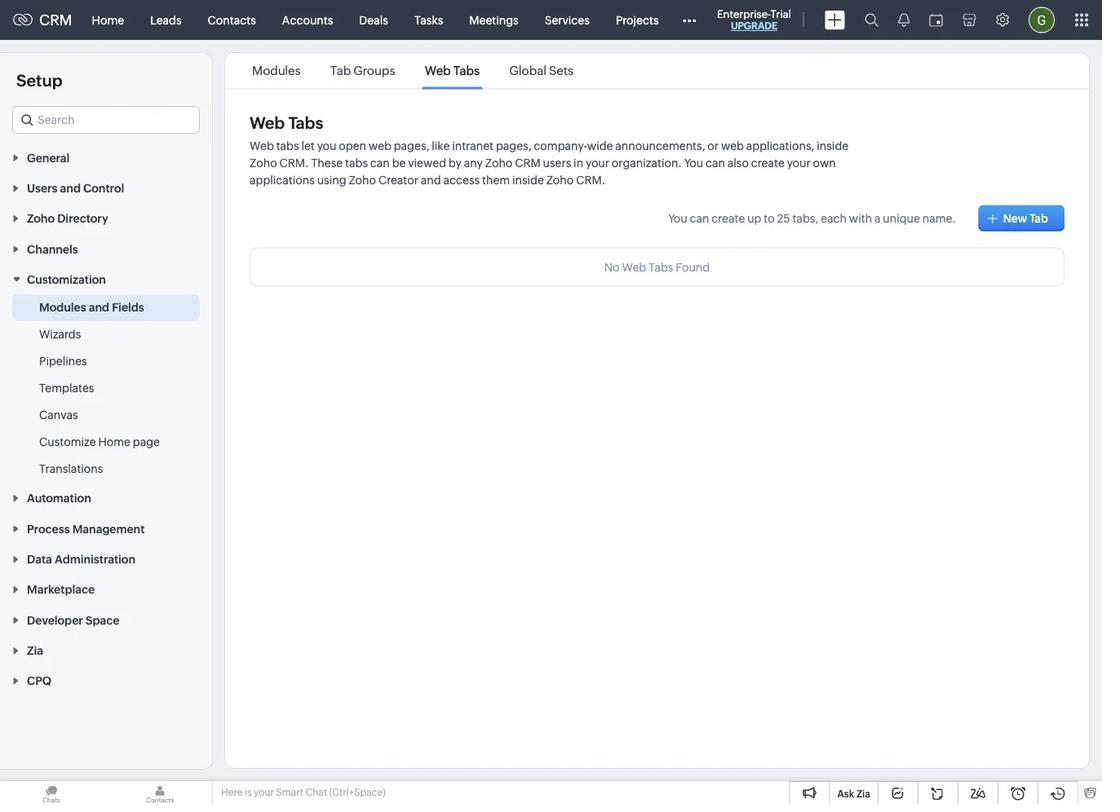 Task type: describe. For each thing, give the bounding box(es) containing it.
deals link
[[346, 0, 401, 40]]

management
[[72, 522, 145, 535]]

applications,
[[746, 139, 815, 153]]

tabs for web tabs
[[453, 64, 480, 78]]

web tabs
[[425, 64, 480, 78]]

developer space
[[27, 614, 119, 627]]

25
[[777, 212, 790, 225]]

(ctrl+space)
[[329, 787, 386, 798]]

cpq button
[[0, 665, 212, 696]]

modules link
[[250, 64, 303, 78]]

in
[[574, 157, 583, 170]]

can up found
[[690, 212, 709, 225]]

control
[[83, 182, 124, 195]]

customize home page link
[[39, 434, 160, 450]]

services link
[[532, 0, 603, 40]]

here is your smart chat (ctrl+space)
[[221, 787, 386, 798]]

these
[[311, 157, 343, 170]]

and for users and control
[[60, 182, 81, 195]]

new
[[1003, 212, 1027, 225]]

home inside "link"
[[92, 13, 124, 27]]

automation
[[27, 492, 91, 505]]

trial
[[771, 8, 791, 20]]

developer space button
[[0, 605, 212, 635]]

modules and fields
[[39, 301, 144, 314]]

developer
[[27, 614, 83, 627]]

enterprise-trial upgrade
[[717, 8, 791, 31]]

let
[[301, 139, 315, 153]]

data
[[27, 553, 52, 566]]

0 horizontal spatial your
[[254, 787, 274, 798]]

projects link
[[603, 0, 672, 40]]

customization region
[[0, 294, 212, 483]]

like
[[432, 139, 450, 153]]

customization
[[27, 273, 106, 286]]

unique
[[883, 212, 920, 225]]

customization button
[[0, 264, 212, 294]]

be
[[392, 157, 406, 170]]

to
[[764, 212, 775, 225]]

users and control button
[[0, 172, 212, 203]]

users and control
[[27, 182, 124, 195]]

tab inside button
[[1030, 212, 1048, 225]]

ask zia
[[837, 788, 870, 799]]

using
[[317, 174, 346, 187]]

organization.
[[612, 157, 682, 170]]

general
[[27, 151, 70, 164]]

channels
[[27, 243, 78, 256]]

marketplace
[[27, 583, 95, 596]]

profile element
[[1019, 0, 1065, 40]]

sets
[[549, 64, 574, 78]]

0 horizontal spatial tabs
[[276, 139, 299, 153]]

web up 'applications'
[[250, 139, 274, 153]]

contacts image
[[108, 782, 211, 804]]

modules for modules and fields
[[39, 301, 86, 314]]

zoho right using
[[349, 174, 376, 187]]

global sets
[[509, 64, 574, 78]]

customize
[[39, 435, 96, 448]]

enterprise-
[[717, 8, 771, 20]]

chats image
[[0, 782, 103, 804]]

create menu element
[[815, 0, 855, 40]]

zia button
[[0, 635, 212, 665]]

pipelines
[[39, 355, 87, 368]]

crm inside web tabs web tabs let you open web pages, like intranet pages, company-wide announcements, or web applications, inside zoho crm. these tabs can be viewed by any zoho crm users in your organization. you can also create your own applications using zoho creator and access them inside zoho crm.
[[515, 157, 541, 170]]

home inside the customization region
[[98, 435, 131, 448]]

automation button
[[0, 483, 212, 513]]

1 web from the left
[[369, 139, 391, 153]]

space
[[86, 614, 119, 627]]

tasks link
[[401, 0, 456, 40]]

accounts link
[[269, 0, 346, 40]]

zoho directory
[[27, 212, 108, 225]]

list containing modules
[[237, 53, 588, 89]]

fields
[[112, 301, 144, 314]]

smart
[[276, 787, 303, 798]]

home link
[[79, 0, 137, 40]]

company-
[[534, 139, 587, 153]]

canvas link
[[39, 407, 78, 423]]

projects
[[616, 13, 659, 27]]

own
[[813, 157, 836, 170]]

no web tabs found
[[604, 261, 710, 274]]

up
[[747, 212, 761, 225]]

chat
[[305, 787, 327, 798]]

leads
[[150, 13, 182, 27]]

contacts
[[208, 13, 256, 27]]

tabs,
[[793, 212, 818, 225]]

2 horizontal spatial your
[[787, 157, 811, 170]]

access
[[443, 174, 480, 187]]

zoho down "users"
[[546, 174, 574, 187]]

data administration
[[27, 553, 135, 566]]

modules and fields link
[[39, 299, 144, 315]]

1 horizontal spatial zia
[[856, 788, 870, 799]]

2 horizontal spatial tabs
[[649, 261, 673, 274]]

web right no
[[622, 261, 646, 274]]

zoho up "them"
[[485, 157, 513, 170]]

2 pages, from the left
[[496, 139, 531, 153]]

process
[[27, 522, 70, 535]]

users
[[543, 157, 571, 170]]

global sets link
[[507, 64, 576, 78]]

meetings
[[469, 13, 519, 27]]

translations
[[39, 462, 103, 475]]



Task type: locate. For each thing, give the bounding box(es) containing it.
inside up own
[[817, 139, 849, 153]]

home left page
[[98, 435, 131, 448]]

web tabs web tabs let you open web pages, like intranet pages, company-wide announcements, or web applications, inside zoho crm. these tabs can be viewed by any zoho crm users in your organization. you can also create your own applications using zoho creator and access them inside zoho crm.
[[250, 114, 849, 187]]

crm link
[[13, 12, 72, 28]]

tabs up let
[[288, 114, 323, 133]]

tabs
[[276, 139, 299, 153], [345, 157, 368, 170]]

tabs left found
[[649, 261, 673, 274]]

modules
[[252, 64, 301, 78], [39, 301, 86, 314]]

1 vertical spatial zia
[[856, 788, 870, 799]]

deals
[[359, 13, 388, 27]]

inside
[[817, 139, 849, 153], [512, 174, 544, 187]]

templates link
[[39, 380, 94, 396]]

zoho
[[250, 157, 277, 170], [485, 157, 513, 170], [349, 174, 376, 187], [546, 174, 574, 187], [27, 212, 55, 225]]

1 horizontal spatial create
[[751, 157, 785, 170]]

and down viewed
[[421, 174, 441, 187]]

wide
[[587, 139, 613, 153]]

search image
[[865, 13, 879, 27]]

can left be at left top
[[370, 157, 390, 170]]

any
[[464, 157, 483, 170]]

1 horizontal spatial pages,
[[496, 139, 531, 153]]

zoho directory button
[[0, 203, 212, 233]]

web right open
[[369, 139, 391, 153]]

zia inside 'dropdown button'
[[27, 644, 43, 657]]

zia
[[27, 644, 43, 657], [856, 788, 870, 799]]

2 horizontal spatial and
[[421, 174, 441, 187]]

zia right the ask
[[856, 788, 870, 799]]

can
[[370, 157, 390, 170], [706, 157, 725, 170], [690, 212, 709, 225]]

them
[[482, 174, 510, 187]]

upgrade
[[731, 20, 778, 31]]

inside right "them"
[[512, 174, 544, 187]]

0 vertical spatial crm.
[[279, 157, 309, 170]]

search element
[[855, 0, 888, 40]]

create inside web tabs web tabs let you open web pages, like intranet pages, company-wide announcements, or web applications, inside zoho crm. these tabs can be viewed by any zoho crm users in your organization. you can also create your own applications using zoho creator and access them inside zoho crm.
[[751, 157, 785, 170]]

1 horizontal spatial tabs
[[453, 64, 480, 78]]

can down or
[[706, 157, 725, 170]]

name.
[[922, 212, 956, 225]]

1 vertical spatial inside
[[512, 174, 544, 187]]

zoho inside dropdown button
[[27, 212, 55, 225]]

tasks
[[414, 13, 443, 27]]

1 horizontal spatial tab
[[1030, 212, 1048, 225]]

also
[[728, 157, 749, 170]]

0 horizontal spatial inside
[[512, 174, 544, 187]]

templates
[[39, 382, 94, 395]]

or
[[708, 139, 719, 153]]

ask
[[837, 788, 854, 799]]

new tab
[[1003, 212, 1048, 225]]

web up also
[[721, 139, 744, 153]]

found
[[676, 261, 710, 274]]

1 vertical spatial you
[[668, 212, 687, 225]]

modules down accounts link
[[252, 64, 301, 78]]

profile image
[[1029, 7, 1055, 33]]

0 horizontal spatial and
[[60, 182, 81, 195]]

wizards link
[[39, 326, 81, 342]]

tab groups
[[330, 64, 395, 78]]

1 vertical spatial tabs
[[288, 114, 323, 133]]

modules for modules
[[252, 64, 301, 78]]

0 vertical spatial tabs
[[453, 64, 480, 78]]

0 vertical spatial crm
[[39, 12, 72, 28]]

create down applications,
[[751, 157, 785, 170]]

users
[[27, 182, 57, 195]]

2 vertical spatial tabs
[[649, 261, 673, 274]]

web
[[425, 64, 451, 78], [250, 114, 285, 133], [250, 139, 274, 153], [622, 261, 646, 274]]

1 vertical spatial create
[[712, 212, 745, 225]]

you down announcements,
[[684, 157, 703, 170]]

tabs left let
[[276, 139, 299, 153]]

crm. down in
[[576, 174, 606, 187]]

1 horizontal spatial and
[[89, 301, 109, 314]]

1 horizontal spatial crm
[[515, 157, 541, 170]]

intranet
[[452, 139, 494, 153]]

announcements,
[[615, 139, 705, 153]]

no
[[604, 261, 620, 274]]

tab right new
[[1030, 212, 1048, 225]]

0 vertical spatial inside
[[817, 139, 849, 153]]

leads link
[[137, 0, 195, 40]]

and right users on the left of the page
[[60, 182, 81, 195]]

and inside web tabs web tabs let you open web pages, like intranet pages, company-wide announcements, or web applications, inside zoho crm. these tabs can be viewed by any zoho crm users in your organization. you can also create your own applications using zoho creator and access them inside zoho crm.
[[421, 174, 441, 187]]

1 vertical spatial modules
[[39, 301, 86, 314]]

meetings link
[[456, 0, 532, 40]]

pages,
[[394, 139, 429, 153], [496, 139, 531, 153]]

tab left groups
[[330, 64, 351, 78]]

0 vertical spatial you
[[684, 157, 703, 170]]

0 vertical spatial create
[[751, 157, 785, 170]]

0 horizontal spatial crm
[[39, 12, 72, 28]]

Search text field
[[13, 107, 199, 133]]

1 vertical spatial crm
[[515, 157, 541, 170]]

canvas
[[39, 408, 78, 421]]

directory
[[57, 212, 108, 225]]

zoho up 'applications'
[[250, 157, 277, 170]]

cpq
[[27, 675, 51, 688]]

1 horizontal spatial tabs
[[345, 157, 368, 170]]

channels button
[[0, 233, 212, 264]]

viewed
[[408, 157, 446, 170]]

0 vertical spatial home
[[92, 13, 124, 27]]

tabs down open
[[345, 157, 368, 170]]

your down applications,
[[787, 157, 811, 170]]

tabs for web tabs web tabs let you open web pages, like intranet pages, company-wide announcements, or web applications, inside zoho crm. these tabs can be viewed by any zoho crm users in your organization. you can also create your own applications using zoho creator and access them inside zoho crm.
[[288, 114, 323, 133]]

Other Modules field
[[672, 7, 707, 33]]

1 horizontal spatial web
[[721, 139, 744, 153]]

a
[[874, 212, 881, 225]]

1 vertical spatial home
[[98, 435, 131, 448]]

create menu image
[[825, 10, 845, 30]]

you inside web tabs web tabs let you open web pages, like intranet pages, company-wide announcements, or web applications, inside zoho crm. these tabs can be viewed by any zoho crm users in your organization. you can also create your own applications using zoho creator and access them inside zoho crm.
[[684, 157, 703, 170]]

pages, up be at left top
[[394, 139, 429, 153]]

1 vertical spatial tab
[[1030, 212, 1048, 225]]

0 vertical spatial modules
[[252, 64, 301, 78]]

0 vertical spatial zia
[[27, 644, 43, 657]]

your down wide
[[586, 157, 609, 170]]

each
[[821, 212, 847, 225]]

marketplace button
[[0, 574, 212, 605]]

crm left home "link"
[[39, 12, 72, 28]]

with
[[849, 212, 872, 225]]

0 vertical spatial tab
[[330, 64, 351, 78]]

tabs inside web tabs web tabs let you open web pages, like intranet pages, company-wide announcements, or web applications, inside zoho crm. these tabs can be viewed by any zoho crm users in your organization. you can also create your own applications using zoho creator and access them inside zoho crm.
[[288, 114, 323, 133]]

contacts link
[[195, 0, 269, 40]]

pages, up "them"
[[496, 139, 531, 153]]

modules up the wizards 'link'
[[39, 301, 86, 314]]

zoho down users on the left of the page
[[27, 212, 55, 225]]

0 horizontal spatial modules
[[39, 301, 86, 314]]

zia up "cpq"
[[27, 644, 43, 657]]

you up found
[[668, 212, 687, 225]]

tab
[[330, 64, 351, 78], [1030, 212, 1048, 225]]

calendar image
[[929, 13, 943, 27]]

and
[[421, 174, 441, 187], [60, 182, 81, 195], [89, 301, 109, 314]]

1 pages, from the left
[[394, 139, 429, 153]]

0 horizontal spatial pages,
[[394, 139, 429, 153]]

create
[[751, 157, 785, 170], [712, 212, 745, 225]]

list
[[237, 53, 588, 89]]

process management
[[27, 522, 145, 535]]

your
[[586, 157, 609, 170], [787, 157, 811, 170], [254, 787, 274, 798]]

0 vertical spatial tabs
[[276, 139, 299, 153]]

1 vertical spatial tabs
[[345, 157, 368, 170]]

0 horizontal spatial create
[[712, 212, 745, 225]]

global
[[509, 64, 547, 78]]

0 horizontal spatial tab
[[330, 64, 351, 78]]

administration
[[55, 553, 135, 566]]

you
[[317, 139, 336, 153]]

and left fields
[[89, 301, 109, 314]]

0 horizontal spatial zia
[[27, 644, 43, 657]]

and inside "link"
[[89, 301, 109, 314]]

1 horizontal spatial modules
[[252, 64, 301, 78]]

your right is
[[254, 787, 274, 798]]

1 horizontal spatial crm.
[[576, 174, 606, 187]]

2 web from the left
[[721, 139, 744, 153]]

create left up
[[712, 212, 745, 225]]

modules inside "link"
[[39, 301, 86, 314]]

is
[[245, 787, 252, 798]]

and inside dropdown button
[[60, 182, 81, 195]]

you can create up to 25 tabs, each with a unique name.
[[668, 212, 956, 225]]

signals element
[[888, 0, 919, 40]]

0 horizontal spatial crm.
[[279, 157, 309, 170]]

0 horizontal spatial tabs
[[288, 114, 323, 133]]

tab groups link
[[328, 64, 398, 78]]

1 horizontal spatial inside
[[817, 139, 849, 153]]

1 horizontal spatial your
[[586, 157, 609, 170]]

new tab button
[[979, 205, 1065, 231]]

customize home page
[[39, 435, 160, 448]]

None field
[[12, 106, 200, 134]]

process management button
[[0, 513, 212, 544]]

crm left "users"
[[515, 157, 541, 170]]

signals image
[[898, 13, 910, 27]]

data administration button
[[0, 544, 212, 574]]

1 vertical spatial crm.
[[576, 174, 606, 187]]

0 horizontal spatial web
[[369, 139, 391, 153]]

setup
[[16, 71, 62, 90]]

home left leads
[[92, 13, 124, 27]]

open
[[339, 139, 366, 153]]

web down tasks link
[[425, 64, 451, 78]]

crm. up 'applications'
[[279, 157, 309, 170]]

creator
[[378, 174, 418, 187]]

wizards
[[39, 328, 81, 341]]

web down modules link
[[250, 114, 285, 133]]

and for modules and fields
[[89, 301, 109, 314]]

tabs down meetings "link"
[[453, 64, 480, 78]]

groups
[[353, 64, 395, 78]]



Task type: vqa. For each thing, say whether or not it's contained in the screenshot.
and inside the DROPDOWN BUTTON
yes



